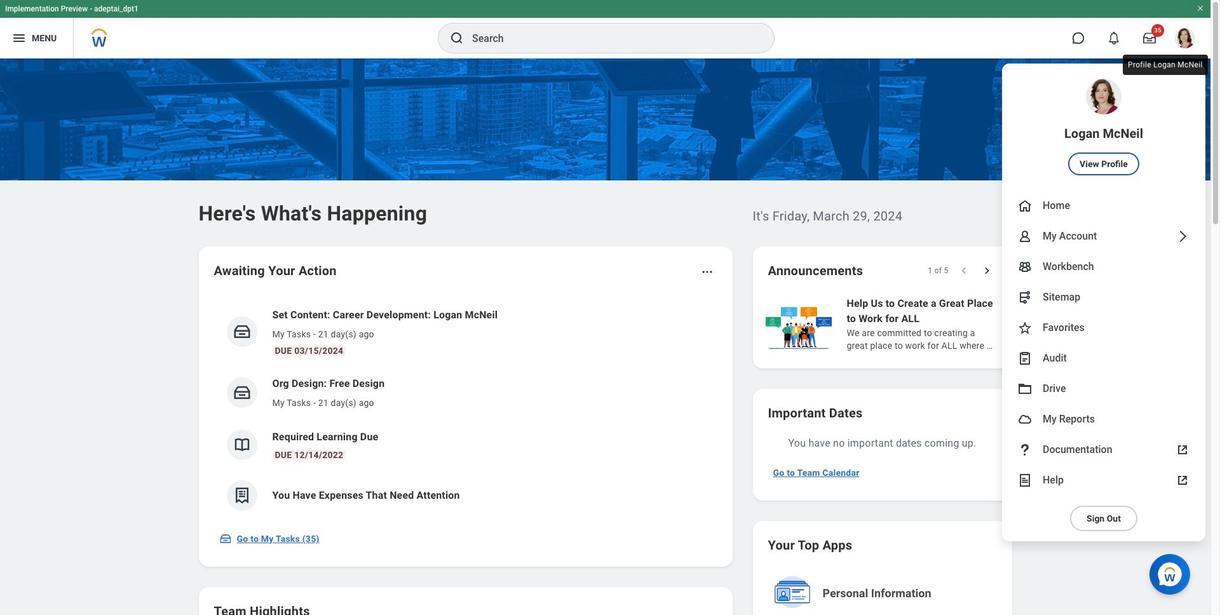 Task type: describe. For each thing, give the bounding box(es) containing it.
justify image
[[11, 31, 27, 46]]

notifications large image
[[1108, 32, 1120, 44]]

home image
[[1017, 198, 1033, 214]]

8 menu item from the top
[[1002, 374, 1206, 404]]

1 horizontal spatial list
[[763, 295, 1220, 353]]

chevron left small image
[[957, 264, 970, 277]]

6 menu item from the top
[[1002, 313, 1206, 343]]

chevron right image
[[1175, 229, 1190, 244]]

11 menu item from the top
[[1002, 465, 1206, 496]]

7 menu item from the top
[[1002, 343, 1206, 374]]

5 menu item from the top
[[1002, 282, 1206, 313]]

endpoints image
[[1017, 290, 1033, 305]]

dashboard expenses image
[[232, 486, 251, 505]]

contact card matrix manager image
[[1017, 259, 1033, 275]]

0 horizontal spatial list
[[214, 297, 717, 521]]

book open image
[[232, 435, 251, 454]]

question image
[[1017, 442, 1033, 458]]

user image
[[1017, 229, 1033, 244]]



Task type: vqa. For each thing, say whether or not it's contained in the screenshot.
middle Schedule
no



Task type: locate. For each thing, give the bounding box(es) containing it.
ext link image for 11th menu item from the top
[[1175, 473, 1190, 488]]

main content
[[0, 58, 1220, 615]]

banner
[[0, 0, 1211, 541]]

0 vertical spatial inbox image
[[232, 322, 251, 341]]

menu
[[1002, 64, 1206, 541]]

inbox large image
[[1143, 32, 1156, 44]]

0 vertical spatial ext link image
[[1175, 442, 1190, 458]]

ext link image
[[1175, 442, 1190, 458], [1175, 473, 1190, 488]]

logan mcneil image
[[1175, 28, 1195, 48]]

close environment banner image
[[1197, 4, 1204, 12]]

star image
[[1017, 320, 1033, 336]]

inbox image
[[232, 322, 251, 341], [232, 383, 251, 402]]

2 ext link image from the top
[[1175, 473, 1190, 488]]

status
[[928, 266, 949, 276]]

search image
[[449, 31, 465, 46]]

10 menu item from the top
[[1002, 435, 1206, 465]]

inbox image
[[219, 533, 232, 545]]

2 menu item from the top
[[1002, 191, 1206, 221]]

ext link image for tenth menu item from the top of the page
[[1175, 442, 1190, 458]]

1 vertical spatial inbox image
[[232, 383, 251, 402]]

4 menu item from the top
[[1002, 252, 1206, 282]]

1 menu item from the top
[[1002, 64, 1206, 191]]

folder open image
[[1017, 381, 1033, 397]]

1 vertical spatial ext link image
[[1175, 473, 1190, 488]]

2 inbox image from the top
[[232, 383, 251, 402]]

chevron right small image
[[980, 264, 993, 277]]

1 inbox image from the top
[[232, 322, 251, 341]]

9 menu item from the top
[[1002, 404, 1206, 435]]

1 ext link image from the top
[[1175, 442, 1190, 458]]

paste image
[[1017, 351, 1033, 366]]

menu item
[[1002, 64, 1206, 191], [1002, 191, 1206, 221], [1002, 221, 1206, 252], [1002, 252, 1206, 282], [1002, 282, 1206, 313], [1002, 313, 1206, 343], [1002, 343, 1206, 374], [1002, 374, 1206, 404], [1002, 404, 1206, 435], [1002, 435, 1206, 465], [1002, 465, 1206, 496]]

3 menu item from the top
[[1002, 221, 1206, 252]]

list
[[763, 295, 1220, 353], [214, 297, 717, 521]]

related actions image
[[701, 266, 713, 278]]

tooltip
[[1120, 52, 1210, 78]]

Search Workday  search field
[[472, 24, 748, 52]]

avatar image
[[1017, 412, 1033, 427]]

document image
[[1017, 473, 1033, 488]]



